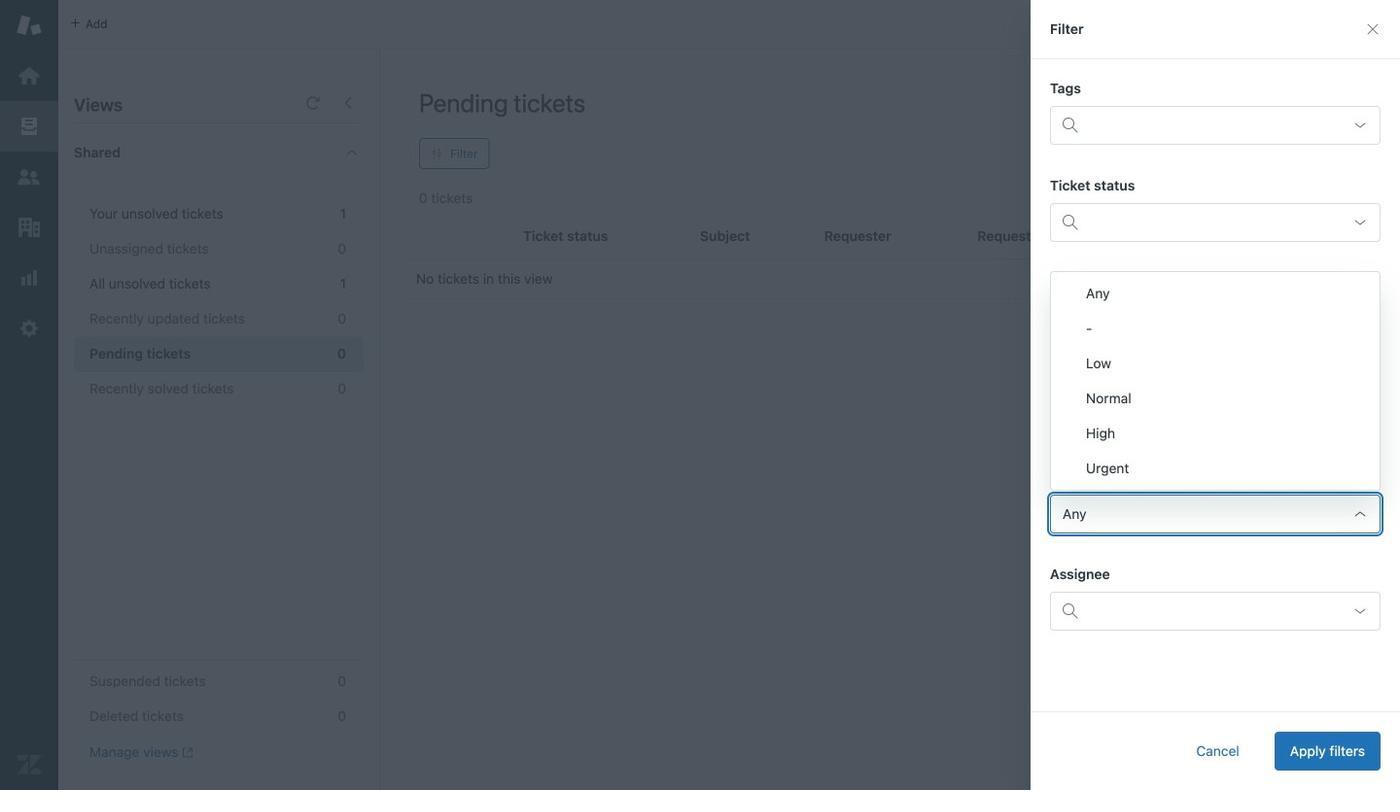 Task type: vqa. For each thing, say whether or not it's contained in the screenshot.
dialog
yes



Task type: locate. For each thing, give the bounding box(es) containing it.
dialog
[[1031, 0, 1401, 791]]

reporting image
[[17, 266, 42, 291]]

5 option from the top
[[1052, 416, 1380, 451]]

2 option from the top
[[1052, 311, 1380, 346]]

None field
[[1089, 110, 1340, 141], [1051, 398, 1381, 437], [1051, 495, 1381, 534], [1089, 110, 1340, 141], [1051, 398, 1381, 437], [1051, 495, 1381, 534]]

list box
[[1051, 271, 1381, 491]]

3 option from the top
[[1052, 346, 1380, 381]]

hide panel views image
[[341, 95, 356, 111]]

6 option from the top
[[1052, 451, 1380, 486]]

customers image
[[17, 164, 42, 190]]

zendesk support image
[[17, 13, 42, 38]]

option
[[1052, 276, 1380, 311], [1052, 311, 1380, 346], [1052, 346, 1380, 381], [1052, 381, 1380, 416], [1052, 416, 1380, 451], [1052, 451, 1380, 486]]

heading
[[58, 124, 379, 182]]

refresh views pane image
[[305, 95, 321, 111]]



Task type: describe. For each thing, give the bounding box(es) containing it.
views image
[[17, 114, 42, 139]]

close drawer image
[[1366, 21, 1381, 37]]

admin image
[[17, 316, 42, 341]]

4 option from the top
[[1052, 381, 1380, 416]]

organizations image
[[17, 215, 42, 240]]

1 option from the top
[[1052, 276, 1380, 311]]

opens in a new tab image
[[179, 747, 194, 759]]

main element
[[0, 0, 58, 791]]

zendesk image
[[17, 753, 42, 778]]

get started image
[[17, 63, 42, 89]]



